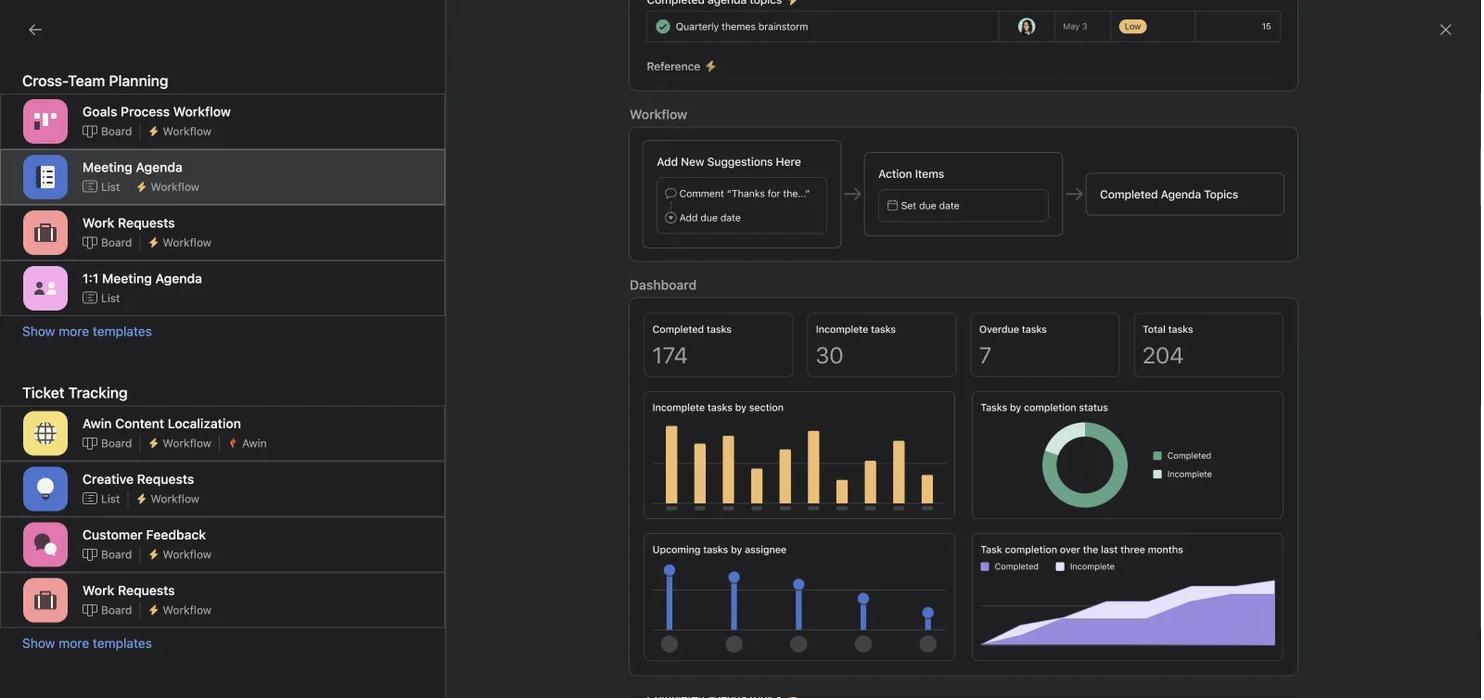 Task type: vqa. For each thing, say whether or not it's contained in the screenshot.
"TEMPLATES" corresponding to Ticket Tracking
yes



Task type: describe. For each thing, give the bounding box(es) containing it.
requests for creative requests image
[[137, 472, 194, 487]]

meeting
[[333, 428, 381, 443]]

oct 25 – today
[[631, 429, 711, 442]]

monday button for 4️⃣ fourth: stay on top of incoming work
[[670, 529, 711, 542]]

create project
[[838, 341, 926, 357]]

templates for cross-team planning
[[93, 324, 152, 339]]

work requests for 2nd work requests image from the bottom
[[83, 215, 175, 230]]

1:1 meeting agenda
[[83, 271, 202, 286]]

creative requests
[[83, 472, 194, 487]]

show more templates button for ticket tracking
[[22, 636, 423, 651]]

1 work requests image from the top
[[34, 222, 57, 244]]

customize
[[1222, 206, 1286, 222]]

collaborators
[[867, 202, 936, 215]]

0 for collaborators
[[852, 198, 864, 219]]

incoming
[[380, 528, 435, 543]]

2 work from the top
[[83, 583, 114, 598]]

it's time to update your goal(s)
[[230, 395, 414, 410]]

completed checkbox for 6️⃣
[[204, 458, 226, 480]]

in inside the what's in my trial? button
[[1250, 16, 1259, 29]]

project
[[944, 400, 988, 415]]

more for cross-team planning
[[59, 324, 89, 339]]

list for cross-team planning
[[101, 180, 120, 193]]

overdue
[[352, 315, 404, 331]]

customer feedback image
[[34, 534, 57, 556]]

completed checkbox for it's
[[204, 391, 226, 413]]

create project link
[[771, 321, 1023, 380]]

completed
[[730, 202, 786, 215]]

5️⃣
[[230, 494, 243, 510]]

3️⃣
[[230, 561, 243, 576]]

bob
[[812, 135, 863, 171]]

add profile photo image
[[207, 276, 252, 321]]

requests for 2nd work requests image from the top
[[118, 583, 175, 598]]

monday for 4️⃣ fourth: stay on top of incoming work
[[670, 529, 711, 542]]

monday button for 6️⃣ sixth: make work manageable
[[670, 463, 711, 476]]

sixth:
[[246, 461, 280, 476]]

of
[[364, 528, 376, 543]]

customer
[[83, 527, 143, 543]]

6️⃣ sixth: make work manageable
[[230, 461, 424, 476]]

today button
[[680, 396, 711, 409]]

5 board from the top
[[101, 604, 132, 617]]

monday for 6️⃣ sixth: make work manageable
[[670, 463, 711, 476]]

1:1
[[83, 271, 99, 286]]

1 horizontal spatial time
[[313, 494, 339, 510]]

0 vertical spatial meeting
[[83, 159, 132, 175]]

2 today from the top
[[680, 429, 711, 442]]

left
[[1173, 22, 1190, 35]]

get
[[284, 561, 306, 576]]

awin for awin
[[242, 437, 267, 450]]

schedule
[[230, 428, 285, 443]]

4️⃣ fourth: stay on top of incoming work
[[230, 528, 467, 543]]

with
[[372, 561, 397, 576]]

list for ticket tracking
[[101, 492, 120, 505]]

upcoming button
[[267, 315, 330, 340]]

organized
[[309, 561, 369, 576]]

oct
[[631, 429, 650, 442]]

monday button for 3️⃣ third: get organized with sections
[[670, 563, 711, 576]]

0 vertical spatial agenda
[[136, 159, 183, 175]]

save
[[280, 494, 309, 510]]

fourth:
[[246, 528, 289, 543]]

days
[[1145, 22, 1170, 35]]

completed
[[446, 315, 513, 331]]

–
[[670, 429, 677, 442]]

fifth:
[[246, 494, 277, 510]]

tasks
[[699, 202, 727, 215]]

close image
[[1439, 22, 1454, 37]]

goals
[[83, 104, 117, 119]]

go back image
[[28, 22, 43, 37]]

completed image for it's
[[204, 391, 226, 413]]

trial?
[[1281, 16, 1306, 29]]

october
[[727, 113, 783, 130]]

board for customer feedback icon
[[101, 548, 132, 561]]

content
[[115, 416, 164, 431]]

upcoming
[[267, 315, 330, 331]]

sections
[[401, 561, 451, 576]]

completed image for schedule
[[204, 424, 226, 447]]

free
[[1144, 9, 1167, 22]]

feedback
[[146, 527, 206, 543]]

update
[[297, 395, 338, 410]]

plan
[[991, 400, 1017, 415]]

goals process workflow image
[[34, 110, 57, 133]]

friday,
[[677, 113, 723, 130]]

2 board from the top
[[101, 236, 132, 249]]

creative requests image
[[34, 478, 57, 501]]

28
[[1129, 22, 1142, 35]]

on
[[323, 528, 338, 543]]

list image for environment link
[[1042, 338, 1064, 360]]

what's in my trial? button
[[1201, 9, 1315, 35]]

monday button for 5️⃣ fifth: save time by collaborating in asana
[[670, 496, 711, 509]]

asana
[[456, 494, 493, 510]]

templates for ticket tracking
[[93, 636, 152, 651]]

my goals
[[771, 670, 846, 692]]

5️⃣ fifth: save time by collaborating in asana
[[230, 494, 493, 510]]

0 horizontal spatial time
[[251, 395, 278, 410]]



Task type: locate. For each thing, give the bounding box(es) containing it.
cross- for team planning
[[22, 72, 68, 90]]

3 board from the top
[[101, 437, 132, 450]]

1:1 meeting agenda image
[[34, 277, 57, 300]]

it's
[[230, 395, 248, 410]]

1 vertical spatial work
[[438, 528, 467, 543]]

work requests image up 1:1 meeting agenda image
[[34, 222, 57, 244]]

today
[[680, 396, 711, 409], [680, 429, 711, 442]]

in left asana
[[442, 494, 452, 510]]

environment
[[1090, 340, 1167, 355]]

your
[[342, 395, 368, 410]]

top
[[341, 528, 361, 543]]

monday button
[[670, 463, 711, 476], [670, 496, 711, 509], [670, 529, 711, 542], [670, 563, 711, 576]]

Completed checkbox
[[204, 424, 226, 447], [204, 558, 226, 580]]

1 today from the top
[[680, 396, 711, 409]]

Completed checkbox
[[204, 391, 226, 413], [204, 458, 226, 480]]

awin down ticket tracking
[[83, 416, 112, 431]]

completed image left 3️⃣
[[204, 558, 226, 580]]

awin content localization
[[83, 416, 241, 431]]

work down customer
[[83, 583, 114, 598]]

work requests down customer feedback
[[83, 583, 175, 598]]

completed checkbox for schedule
[[204, 424, 226, 447]]

2 completed checkbox from the top
[[204, 458, 226, 480]]

2 monday button from the top
[[670, 496, 711, 509]]

27
[[787, 113, 804, 130]]

list image for "cross-functional project plan" link
[[790, 405, 812, 427]]

1 show more templates button from the top
[[22, 324, 423, 339]]

free trial 28 days left
[[1129, 9, 1190, 35]]

home
[[22, 68, 72, 90]]

1 vertical spatial templates
[[93, 636, 152, 651]]

list box
[[522, 7, 967, 37]]

1 list from the top
[[101, 180, 120, 193]]

2 0 from the left
[[852, 198, 864, 219]]

0 vertical spatial awin
[[83, 416, 112, 431]]

meeting
[[83, 159, 132, 175], [102, 271, 152, 286]]

1 vertical spatial show more templates
[[22, 636, 152, 651]]

2 list from the top
[[101, 292, 120, 305]]

time
[[251, 395, 278, 410], [313, 494, 339, 510]]

manageable
[[351, 461, 424, 476]]

third:
[[246, 561, 281, 576]]

(1)
[[407, 315, 424, 331]]

0
[[684, 198, 696, 219], [852, 198, 864, 219]]

requests
[[118, 215, 175, 230], [137, 472, 194, 487], [118, 583, 175, 598]]

collaborating
[[360, 494, 438, 510]]

board
[[101, 125, 132, 138], [101, 236, 132, 249], [101, 437, 132, 450], [101, 548, 132, 561], [101, 604, 132, 617]]

2 show more templates button from the top
[[22, 636, 423, 651]]

1 vertical spatial meeting
[[102, 271, 152, 286]]

work requests image
[[34, 222, 57, 244], [34, 590, 57, 612]]

requests down awin content localization
[[137, 472, 194, 487]]

1 horizontal spatial list image
[[1042, 338, 1064, 360]]

show
[[22, 324, 55, 339], [22, 636, 55, 651]]

work requests for 2nd work requests image from the top
[[83, 583, 175, 598]]

1 monday button from the top
[[670, 463, 711, 476]]

work down asana
[[438, 528, 467, 543]]

cross-team planning
[[22, 72, 168, 90]]

0 vertical spatial today
[[680, 396, 711, 409]]

1 completed checkbox from the top
[[204, 424, 226, 447]]

cross- for functional
[[838, 400, 880, 415]]

2 completed checkbox from the top
[[204, 558, 226, 580]]

today up oct 25 – today
[[680, 396, 711, 409]]

morning,
[[695, 135, 806, 171]]

0 left collaborators
[[852, 198, 864, 219]]

time left to
[[251, 395, 278, 410]]

projects
[[771, 284, 840, 306]]

requests down customer feedback
[[118, 583, 175, 598]]

3️⃣ third: get organized with sections
[[230, 561, 451, 576]]

1 work requests from the top
[[83, 215, 175, 230]]

list image inside "cross-functional project plan" link
[[790, 405, 812, 427]]

0 horizontal spatial list image
[[790, 405, 812, 427]]

dashboard
[[630, 278, 697, 293]]

cross-functional project plan
[[838, 400, 1017, 415]]

show for ticket tracking
[[22, 636, 55, 651]]

today right –
[[680, 429, 711, 442]]

cross- up the goals process workflow icon
[[22, 72, 68, 90]]

25
[[653, 429, 667, 442]]

completed image up localization
[[204, 391, 226, 413]]

2 vertical spatial list
[[101, 492, 120, 505]]

1 horizontal spatial work
[[438, 528, 467, 543]]

1 vertical spatial work
[[83, 583, 114, 598]]

show more templates button
[[22, 324, 423, 339], [22, 636, 423, 651]]

1 vertical spatial today
[[680, 429, 711, 442]]

1 templates from the top
[[93, 324, 152, 339]]

4️⃣
[[230, 528, 243, 543]]

awin content localization image
[[34, 423, 57, 445]]

work up 1:1
[[83, 215, 114, 230]]

1 vertical spatial requests
[[137, 472, 194, 487]]

show more templates for ticket tracking
[[22, 636, 152, 651]]

monday for 5️⃣ fifth: save time by collaborating in asana
[[670, 496, 711, 509]]

to
[[281, 395, 293, 410]]

0 vertical spatial work
[[319, 461, 348, 476]]

0 vertical spatial time
[[251, 395, 278, 410]]

my
[[1262, 16, 1278, 29]]

work
[[319, 461, 348, 476], [438, 528, 467, 543]]

1 vertical spatial show more templates button
[[22, 636, 423, 651]]

monday for 3️⃣ third: get organized with sections
[[670, 563, 711, 576]]

1 vertical spatial cross-
[[838, 400, 880, 415]]

0 horizontal spatial cross-
[[22, 72, 68, 90]]

process
[[121, 104, 170, 119]]

board for awin content localization image
[[101, 437, 132, 450]]

show more templates
[[22, 324, 152, 339], [22, 636, 152, 651]]

work right make
[[319, 461, 348, 476]]

1 work from the top
[[83, 215, 114, 230]]

1 show more templates from the top
[[22, 324, 152, 339]]

in left my
[[1250, 16, 1259, 29]]

1 vertical spatial list image
[[790, 405, 812, 427]]

0 vertical spatial completed image
[[204, 424, 226, 447]]

completed image left 6️⃣
[[204, 458, 226, 480]]

1 horizontal spatial in
[[1250, 16, 1259, 29]]

1 completed checkbox from the top
[[204, 391, 226, 413]]

0 horizontal spatial in
[[442, 494, 452, 510]]

meeting agenda image
[[34, 166, 57, 188]]

customer feedback
[[83, 527, 206, 543]]

work requests image down customer feedback icon
[[34, 590, 57, 612]]

1 vertical spatial work requests
[[83, 583, 175, 598]]

meeting down goals
[[83, 159, 132, 175]]

schedule kickoff meeting
[[230, 428, 381, 443]]

completed checkbox left the schedule on the bottom of page
[[204, 424, 226, 447]]

1 monday from the top
[[670, 463, 711, 476]]

environment link
[[1023, 321, 1275, 380]]

awin up sixth: on the bottom left of the page
[[242, 437, 267, 450]]

make
[[283, 461, 315, 476]]

tasks completed
[[699, 202, 786, 215]]

6️⃣
[[230, 461, 243, 476]]

work
[[83, 215, 114, 230], [83, 583, 114, 598]]

completed button
[[446, 315, 513, 340]]

templates
[[93, 324, 152, 339], [93, 636, 152, 651]]

2 show from the top
[[22, 636, 55, 651]]

show for cross-team planning
[[22, 324, 55, 339]]

completed image
[[204, 424, 226, 447], [204, 458, 226, 480]]

ticket tracking
[[22, 384, 128, 402]]

1 completed image from the top
[[204, 391, 226, 413]]

by
[[342, 494, 357, 510]]

1 vertical spatial agenda
[[155, 271, 202, 286]]

list
[[101, 180, 120, 193], [101, 292, 120, 305], [101, 492, 120, 505]]

creative
[[83, 472, 134, 487]]

list down meeting agenda
[[101, 180, 120, 193]]

team planning
[[68, 72, 168, 90]]

show more templates button down 3️⃣
[[22, 636, 423, 651]]

2 templates from the top
[[93, 636, 152, 651]]

functional
[[880, 400, 941, 415]]

0 vertical spatial work requests
[[83, 215, 175, 230]]

0 vertical spatial templates
[[93, 324, 152, 339]]

monday
[[670, 463, 711, 476], [670, 496, 711, 509], [670, 529, 711, 542], [670, 563, 711, 576]]

requests for 2nd work requests image from the bottom
[[118, 215, 175, 230]]

completed image left the schedule on the bottom of page
[[204, 424, 226, 447]]

list image
[[1042, 338, 1064, 360], [790, 405, 812, 427]]

1 horizontal spatial cross-
[[838, 400, 880, 415]]

2 more from the top
[[59, 636, 89, 651]]

0 vertical spatial completed image
[[204, 391, 226, 413]]

friday, october 27 good morning, bob
[[618, 113, 863, 171]]

overdue (1)
[[352, 315, 424, 331]]

completed checkbox left 3️⃣
[[204, 558, 226, 580]]

localization
[[168, 416, 241, 431]]

1 vertical spatial awin
[[242, 437, 267, 450]]

0 vertical spatial work
[[83, 215, 114, 230]]

awin for awin content localization
[[83, 416, 112, 431]]

0 vertical spatial completed checkbox
[[204, 391, 226, 413]]

0 for tasks completed
[[684, 198, 696, 219]]

meeting right 1:1
[[102, 271, 152, 286]]

completed image
[[204, 391, 226, 413], [204, 558, 226, 580]]

2 work requests image from the top
[[34, 590, 57, 612]]

show more templates button for cross-team planning
[[22, 324, 423, 339]]

0 vertical spatial requests
[[118, 215, 175, 230]]

completed checkbox up localization
[[204, 391, 226, 413]]

0 left "tasks" at the left top
[[684, 198, 696, 219]]

requests up 1:1 meeting agenda
[[118, 215, 175, 230]]

agenda left add profile photo
[[155, 271, 202, 286]]

awin
[[83, 416, 112, 431], [242, 437, 267, 450]]

1 more from the top
[[59, 324, 89, 339]]

0 horizontal spatial awin
[[83, 416, 112, 431]]

0 vertical spatial in
[[1250, 16, 1259, 29]]

cross- down create project
[[838, 400, 880, 415]]

show more templates for cross-team planning
[[22, 324, 152, 339]]

kickoff
[[289, 428, 329, 443]]

trial
[[1170, 9, 1190, 22]]

2 vertical spatial requests
[[118, 583, 175, 598]]

1 board from the top
[[101, 125, 132, 138]]

4 monday button from the top
[[670, 563, 711, 576]]

1 vertical spatial show
[[22, 636, 55, 651]]

goal(s)
[[372, 395, 414, 410]]

completed image for 3️⃣
[[204, 558, 226, 580]]

agenda down goals process workflow
[[136, 159, 183, 175]]

list down creative
[[101, 492, 120, 505]]

1 horizontal spatial 0
[[852, 198, 864, 219]]

0 vertical spatial cross-
[[22, 72, 68, 90]]

2 work requests from the top
[[83, 583, 175, 598]]

completed image for 6️⃣
[[204, 458, 226, 480]]

overdue (1) button
[[352, 315, 424, 340]]

0 vertical spatial show more templates button
[[22, 324, 423, 339]]

0 vertical spatial show
[[22, 324, 55, 339]]

0 vertical spatial list image
[[1042, 338, 1064, 360]]

more
[[59, 324, 89, 339], [59, 636, 89, 651]]

meeting agenda
[[83, 159, 183, 175]]

1 vertical spatial completed image
[[204, 458, 226, 480]]

4 board from the top
[[101, 548, 132, 561]]

4 monday from the top
[[670, 563, 711, 576]]

1 vertical spatial completed image
[[204, 558, 226, 580]]

3 monday button from the top
[[670, 529, 711, 542]]

completed checkbox left 6️⃣
[[204, 458, 226, 480]]

more for ticket tracking
[[59, 636, 89, 651]]

0 vertical spatial more
[[59, 324, 89, 339]]

1 vertical spatial completed checkbox
[[204, 558, 226, 580]]

1 vertical spatial completed checkbox
[[204, 458, 226, 480]]

list down 1:1 meeting agenda
[[101, 292, 120, 305]]

good
[[618, 135, 689, 171]]

time left by
[[313, 494, 339, 510]]

2 completed image from the top
[[204, 558, 226, 580]]

0 horizontal spatial 0
[[684, 198, 696, 219]]

goals process workflow
[[83, 104, 231, 119]]

2 monday from the top
[[670, 496, 711, 509]]

1 vertical spatial work requests image
[[34, 590, 57, 612]]

3 list from the top
[[101, 492, 120, 505]]

customize button
[[1191, 198, 1298, 231]]

0 vertical spatial list
[[101, 180, 120, 193]]

list image inside environment link
[[1042, 338, 1064, 360]]

1 vertical spatial more
[[59, 636, 89, 651]]

work requests down meeting agenda
[[83, 215, 175, 230]]

1 0 from the left
[[684, 198, 696, 219]]

1 show from the top
[[22, 324, 55, 339]]

show more templates button down add profile photo
[[22, 324, 423, 339]]

board for the goals process workflow icon
[[101, 125, 132, 138]]

0 vertical spatial work requests image
[[34, 222, 57, 244]]

1 vertical spatial list
[[101, 292, 120, 305]]

3 monday from the top
[[670, 529, 711, 542]]

1 vertical spatial in
[[442, 494, 452, 510]]

1 horizontal spatial awin
[[242, 437, 267, 450]]

cross-functional project plan link
[[771, 388, 1023, 447]]

completed checkbox for 3️⃣
[[204, 558, 226, 580]]

0 vertical spatial show more templates
[[22, 324, 152, 339]]

0 vertical spatial completed checkbox
[[204, 424, 226, 447]]

stay
[[293, 528, 319, 543]]

1 completed image from the top
[[204, 424, 226, 447]]

2 show more templates from the top
[[22, 636, 152, 651]]

0 horizontal spatial work
[[319, 461, 348, 476]]

what's in my trial?
[[1210, 16, 1306, 29]]

2 completed image from the top
[[204, 458, 226, 480]]

1 vertical spatial time
[[313, 494, 339, 510]]



